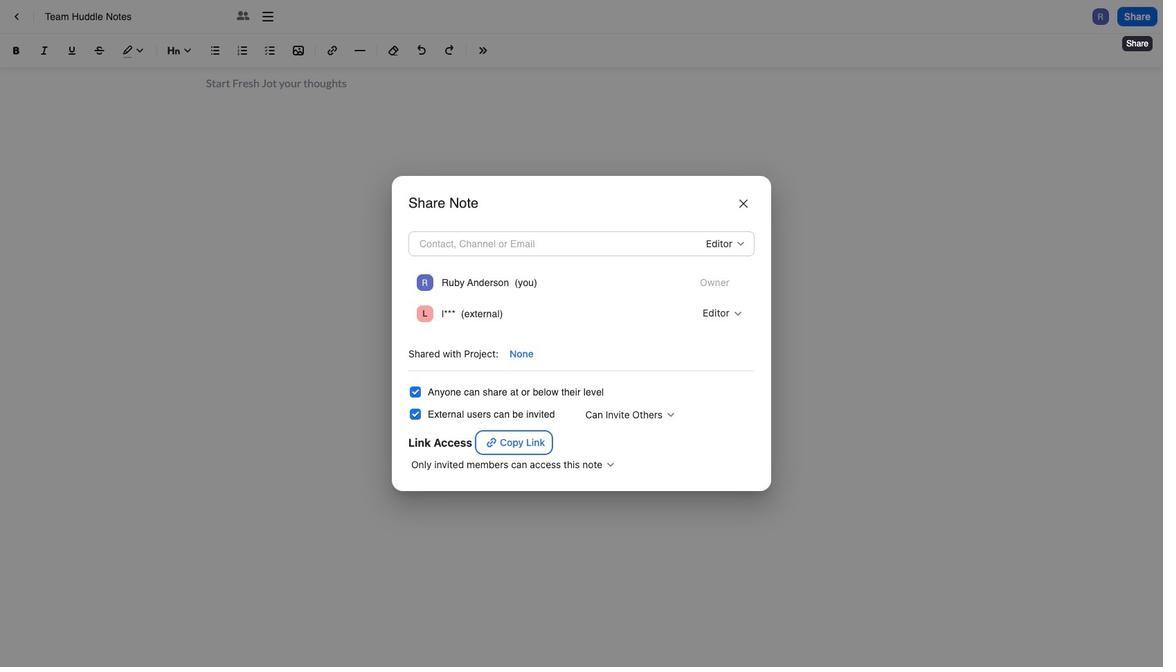 Task type: describe. For each thing, give the bounding box(es) containing it.
undo image
[[414, 42, 430, 59]]

clear style image
[[386, 42, 402, 59]]

permission element
[[692, 273, 747, 293]]

underline image
[[64, 42, 80, 59]]

insert image image
[[290, 42, 307, 59]]

numbered list image
[[235, 42, 251, 59]]

Contact, Channel or Email text field
[[417, 234, 664, 254]]

copy link image
[[484, 434, 500, 451]]

checklist image
[[263, 42, 279, 59]]



Task type: locate. For each thing, give the bounding box(es) containing it.
shared element
[[235, 8, 251, 25]]

strikethrough image
[[91, 42, 108, 59]]

bulleted list image
[[207, 42, 224, 59]]

1 vertical spatial menu item
[[414, 301, 749, 326]]

link image
[[324, 42, 341, 59]]

italic image
[[36, 42, 53, 59]]

divider line image
[[352, 45, 368, 56]]

close image
[[740, 200, 748, 208]]

None field
[[698, 234, 749, 254], [692, 273, 747, 293], [695, 304, 747, 323], [577, 405, 680, 424], [409, 455, 619, 474], [698, 234, 749, 254], [692, 273, 747, 293], [695, 304, 747, 323], [577, 405, 680, 424], [409, 455, 619, 474]]

2 menu item from the top
[[414, 301, 749, 326]]

dialog
[[392, 176, 772, 491]]

None text field
[[45, 10, 224, 24]]

bold image
[[8, 42, 25, 59]]

1 menu item from the top
[[414, 270, 749, 295]]

0 vertical spatial menu item
[[414, 270, 749, 295]]

menu
[[409, 265, 755, 337]]

all notes image
[[8, 8, 25, 25]]

menu item
[[414, 270, 749, 295], [414, 301, 749, 326]]

shared image
[[235, 8, 251, 25]]

redo image
[[441, 42, 458, 59]]

tooltip
[[1121, 26, 1155, 53]]

ruby anderson image
[[417, 275, 434, 291]]



Task type: vqa. For each thing, say whether or not it's contained in the screenshot.
Copy Link image
yes



